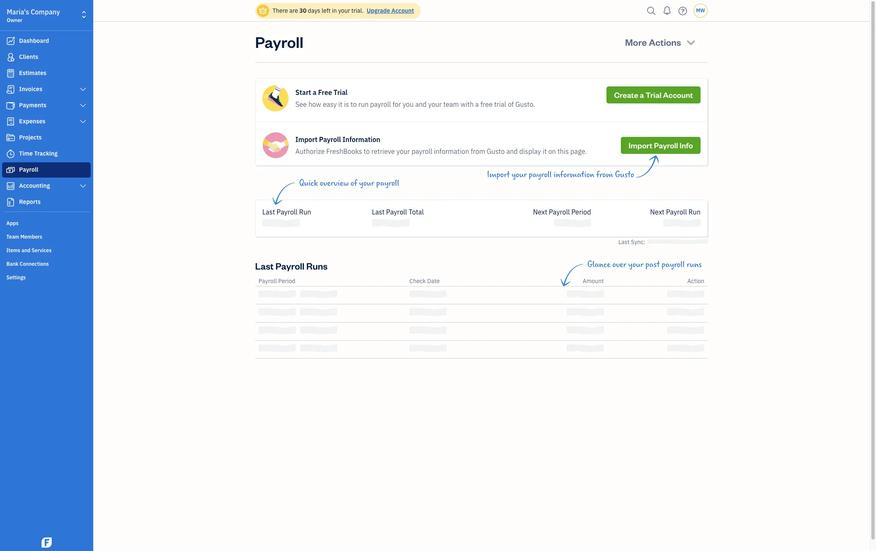 Task type: vqa. For each thing, say whether or not it's contained in the screenshot.
leftmost Account
yes



Task type: locate. For each thing, give the bounding box(es) containing it.
dashboard link
[[2, 34, 91, 49]]

last for last payroll total
[[372, 208, 385, 216]]

chevron large down image inside "invoices" link
[[79, 86, 87, 93]]

settings
[[6, 274, 26, 281]]

1 horizontal spatial account
[[664, 90, 694, 100]]

trial inside button
[[646, 90, 662, 100]]

0 horizontal spatial it
[[339, 100, 343, 109]]

and right you
[[416, 100, 427, 109]]

import payroll info
[[629, 140, 694, 150]]

payroll for last payroll runs
[[276, 260, 305, 272]]

last
[[263, 208, 275, 216], [372, 208, 385, 216], [619, 238, 630, 246], [255, 260, 274, 272]]

overview
[[320, 179, 349, 188]]

over
[[613, 260, 627, 270]]

1 horizontal spatial of
[[508, 100, 514, 109]]

to
[[351, 100, 357, 109], [364, 147, 370, 156]]

1 horizontal spatial it
[[543, 147, 547, 156]]

0 horizontal spatial trial
[[334, 88, 348, 97]]

0 horizontal spatial a
[[313, 88, 317, 97]]

payroll inside button
[[655, 140, 679, 150]]

client image
[[6, 53, 16, 62]]

1 vertical spatial to
[[364, 147, 370, 156]]

easy
[[323, 100, 337, 109]]

and inside "items and services" 'link'
[[21, 247, 30, 254]]

notifications image
[[661, 2, 674, 19]]

1 horizontal spatial to
[[364, 147, 370, 156]]

payroll right 'past'
[[662, 260, 685, 270]]

1 vertical spatial of
[[351, 179, 357, 188]]

chevron large down image down estimates link
[[79, 86, 87, 93]]

crown image
[[259, 6, 268, 15]]

last sync :
[[619, 238, 647, 246]]

freshbooks image
[[40, 538, 53, 548]]

payroll inside the import payroll information authorize freshbooks to retrieve your payroll information from gusto and display it on this page.
[[412, 147, 433, 156]]

team
[[6, 234, 19, 240]]

start
[[296, 88, 311, 97]]

gusto
[[487, 147, 505, 156], [616, 170, 635, 180]]

it inside the import payroll information authorize freshbooks to retrieve your payroll information from gusto and display it on this page.
[[543, 147, 547, 156]]

0 horizontal spatial account
[[392, 7, 414, 14]]

tracking
[[34, 150, 58, 157]]

trial
[[334, 88, 348, 97], [646, 90, 662, 100]]

trial up is
[[334, 88, 348, 97]]

0 vertical spatial information
[[434, 147, 470, 156]]

0 vertical spatial to
[[351, 100, 357, 109]]

trial right create
[[646, 90, 662, 100]]

run
[[299, 208, 311, 216], [689, 208, 701, 216]]

1 horizontal spatial trial
[[646, 90, 662, 100]]

0 vertical spatial it
[[339, 100, 343, 109]]

chevron large down image
[[79, 183, 87, 190]]

expense image
[[6, 117, 16, 126]]

and inside start a free trial see how easy it is to run payroll for you and your team with a free trial of gusto.
[[416, 100, 427, 109]]

your left team
[[429, 100, 442, 109]]

0 horizontal spatial import
[[296, 135, 318, 144]]

is
[[344, 100, 349, 109]]

create a trial account button
[[607, 87, 701, 103]]

display
[[520, 147, 541, 156]]

next payroll period
[[533, 208, 591, 216]]

from
[[471, 147, 486, 156], [597, 170, 614, 180]]

payroll for last payroll total
[[386, 208, 407, 216]]

1 horizontal spatial import
[[487, 170, 510, 180]]

2 horizontal spatial a
[[640, 90, 645, 100]]

free
[[318, 88, 332, 97]]

1 vertical spatial chevron large down image
[[79, 102, 87, 109]]

clients
[[19, 53, 38, 61]]

your right overview
[[359, 179, 375, 188]]

1 run from the left
[[299, 208, 311, 216]]

accounting link
[[2, 179, 91, 194]]

info
[[680, 140, 694, 150]]

free
[[481, 100, 493, 109]]

time tracking
[[19, 150, 58, 157]]

your down display
[[512, 170, 527, 180]]

report image
[[6, 198, 16, 207]]

0 horizontal spatial next
[[533, 208, 548, 216]]

runs
[[307, 260, 328, 272]]

and inside the import payroll information authorize freshbooks to retrieve your payroll information from gusto and display it on this page.
[[507, 147, 518, 156]]

payments
[[19, 101, 46, 109]]

information
[[434, 147, 470, 156], [554, 170, 595, 180]]

next for next payroll run
[[651, 208, 665, 216]]

on
[[549, 147, 556, 156]]

1 vertical spatial it
[[543, 147, 547, 156]]

0 horizontal spatial and
[[21, 247, 30, 254]]

2 chevron large down image from the top
[[79, 102, 87, 109]]

bank connections link
[[2, 257, 91, 270]]

1 horizontal spatial gusto
[[616, 170, 635, 180]]

more actions
[[626, 36, 682, 48]]

1 vertical spatial and
[[507, 147, 518, 156]]

0 horizontal spatial information
[[434, 147, 470, 156]]

payroll right retrieve
[[412, 147, 433, 156]]

payroll inside 'main' "element"
[[19, 166, 38, 173]]

0 vertical spatial period
[[572, 208, 591, 216]]

1 next from the left
[[533, 208, 548, 216]]

upgrade account link
[[365, 7, 414, 14]]

more
[[626, 36, 647, 48]]

invoice image
[[6, 85, 16, 94]]

last payroll run
[[263, 208, 311, 216]]

upgrade
[[367, 7, 390, 14]]

it left on
[[543, 147, 547, 156]]

import for import your payroll information from gusto
[[487, 170, 510, 180]]

it inside start a free trial see how easy it is to run payroll for you and your team with a free trial of gusto.
[[339, 100, 343, 109]]

0 vertical spatial gusto
[[487, 147, 505, 156]]

money image
[[6, 166, 16, 174]]

of right overview
[[351, 179, 357, 188]]

it left is
[[339, 100, 343, 109]]

to down 'information'
[[364, 147, 370, 156]]

0 horizontal spatial to
[[351, 100, 357, 109]]

chevron large down image down "invoices" link
[[79, 102, 87, 109]]

payroll for import payroll info
[[655, 140, 679, 150]]

estimate image
[[6, 69, 16, 78]]

and
[[416, 100, 427, 109], [507, 147, 518, 156], [21, 247, 30, 254]]

total
[[409, 208, 424, 216]]

0 horizontal spatial of
[[351, 179, 357, 188]]

gusto.
[[516, 100, 535, 109]]

1 horizontal spatial run
[[689, 208, 701, 216]]

1 horizontal spatial and
[[416, 100, 427, 109]]

payroll for last payroll run
[[277, 208, 298, 216]]

your
[[338, 7, 350, 14], [429, 100, 442, 109], [397, 147, 410, 156], [512, 170, 527, 180], [359, 179, 375, 188], [629, 260, 644, 270]]

are
[[290, 7, 298, 14]]

payroll for next payroll run
[[667, 208, 687, 216]]

of right trial
[[508, 100, 514, 109]]

2 vertical spatial and
[[21, 247, 30, 254]]

chevron large down image inside payments link
[[79, 102, 87, 109]]

2 next from the left
[[651, 208, 665, 216]]

1 horizontal spatial next
[[651, 208, 665, 216]]

0 horizontal spatial gusto
[[487, 147, 505, 156]]

0 vertical spatial chevron large down image
[[79, 86, 87, 93]]

payroll
[[255, 32, 304, 52], [319, 135, 341, 144], [655, 140, 679, 150], [19, 166, 38, 173], [277, 208, 298, 216], [386, 208, 407, 216], [549, 208, 570, 216], [667, 208, 687, 216], [276, 260, 305, 272], [259, 277, 277, 285]]

last for last payroll run
[[263, 208, 275, 216]]

1 horizontal spatial information
[[554, 170, 595, 180]]

more actions button
[[618, 32, 705, 52]]

0 vertical spatial account
[[392, 7, 414, 14]]

quick
[[299, 179, 318, 188]]

3 chevron large down image from the top
[[79, 118, 87, 125]]

create a trial account
[[615, 90, 694, 100]]

import inside button
[[629, 140, 653, 150]]

next payroll run
[[651, 208, 701, 216]]

your right retrieve
[[397, 147, 410, 156]]

chevron large down image
[[79, 86, 87, 93], [79, 102, 87, 109], [79, 118, 87, 125]]

1 vertical spatial account
[[664, 90, 694, 100]]

retrieve
[[372, 147, 395, 156]]

2 horizontal spatial and
[[507, 147, 518, 156]]

time
[[19, 150, 33, 157]]

and right items
[[21, 247, 30, 254]]

run for last payroll run
[[299, 208, 311, 216]]

chevron large down image up projects link
[[79, 118, 87, 125]]

trial inside start a free trial see how easy it is to run payroll for you and your team with a free trial of gusto.
[[334, 88, 348, 97]]

your right in
[[338, 7, 350, 14]]

0 vertical spatial from
[[471, 147, 486, 156]]

1 horizontal spatial from
[[597, 170, 614, 180]]

for
[[393, 100, 401, 109]]

0 horizontal spatial run
[[299, 208, 311, 216]]

account
[[392, 7, 414, 14], [664, 90, 694, 100]]

2 vertical spatial chevron large down image
[[79, 118, 87, 125]]

of
[[508, 100, 514, 109], [351, 179, 357, 188]]

accounting
[[19, 182, 50, 190]]

time tracking link
[[2, 146, 91, 162]]

1 chevron large down image from the top
[[79, 86, 87, 93]]

clients link
[[2, 50, 91, 65]]

1 vertical spatial period
[[278, 277, 296, 285]]

2 horizontal spatial import
[[629, 140, 653, 150]]

company
[[31, 8, 60, 16]]

0 vertical spatial and
[[416, 100, 427, 109]]

a inside button
[[640, 90, 645, 100]]

2 run from the left
[[689, 208, 701, 216]]

your inside the import payroll information authorize freshbooks to retrieve your payroll information from gusto and display it on this page.
[[397, 147, 410, 156]]

payroll left for
[[370, 100, 391, 109]]

1 horizontal spatial a
[[476, 100, 479, 109]]

to right is
[[351, 100, 357, 109]]

payroll for next payroll period
[[549, 208, 570, 216]]

reports link
[[2, 195, 91, 210]]

payroll inside the import payroll information authorize freshbooks to retrieve your payroll information from gusto and display it on this page.
[[319, 135, 341, 144]]

0 vertical spatial of
[[508, 100, 514, 109]]

see
[[296, 100, 307, 109]]

dashboard
[[19, 37, 49, 45]]

payroll period
[[259, 277, 296, 285]]

there
[[273, 7, 288, 14]]

import inside the import payroll information authorize freshbooks to retrieve your payroll information from gusto and display it on this page.
[[296, 135, 318, 144]]

and left display
[[507, 147, 518, 156]]

owner
[[7, 17, 22, 23]]

how
[[309, 100, 321, 109]]

0 horizontal spatial from
[[471, 147, 486, 156]]



Task type: describe. For each thing, give the bounding box(es) containing it.
30
[[300, 7, 307, 14]]

items
[[6, 247, 20, 254]]

you
[[403, 100, 414, 109]]

run
[[359, 100, 369, 109]]

maria's
[[7, 8, 29, 16]]

payment image
[[6, 101, 16, 110]]

days
[[308, 7, 321, 14]]

glance
[[588, 260, 611, 270]]

import your payroll information from gusto
[[487, 170, 635, 180]]

services
[[32, 247, 52, 254]]

check
[[410, 277, 426, 285]]

go to help image
[[677, 4, 690, 17]]

information
[[343, 135, 381, 144]]

team
[[444, 100, 459, 109]]

chart image
[[6, 182, 16, 190]]

1 vertical spatial information
[[554, 170, 595, 180]]

from inside the import payroll information authorize freshbooks to retrieve your payroll information from gusto and display it on this page.
[[471, 147, 486, 156]]

left
[[322, 7, 331, 14]]

trial
[[495, 100, 507, 109]]

last for last payroll runs
[[255, 260, 274, 272]]

payroll down display
[[529, 170, 552, 180]]

to inside start a free trial see how easy it is to run payroll for you and your team with a free trial of gusto.
[[351, 100, 357, 109]]

mw
[[697, 7, 706, 14]]

import for import payroll info
[[629, 140, 653, 150]]

information inside the import payroll information authorize freshbooks to retrieve your payroll information from gusto and display it on this page.
[[434, 147, 470, 156]]

gusto inside the import payroll information authorize freshbooks to retrieve your payroll information from gusto and display it on this page.
[[487, 147, 505, 156]]

apps
[[6, 220, 18, 227]]

1 horizontal spatial period
[[572, 208, 591, 216]]

actions
[[649, 36, 682, 48]]

glance over your past payroll runs
[[588, 260, 702, 270]]

project image
[[6, 134, 16, 142]]

settings link
[[2, 271, 91, 284]]

payroll inside start a free trial see how easy it is to run payroll for you and your team with a free trial of gusto.
[[370, 100, 391, 109]]

to inside the import payroll information authorize freshbooks to retrieve your payroll information from gusto and display it on this page.
[[364, 147, 370, 156]]

last payroll runs
[[255, 260, 328, 272]]

estimates
[[19, 69, 46, 77]]

expenses
[[19, 117, 45, 125]]

there are 30 days left in your trial. upgrade account
[[273, 7, 414, 14]]

payroll for import payroll information authorize freshbooks to retrieve your payroll information from gusto and display it on this page.
[[319, 135, 341, 144]]

trial.
[[352, 7, 364, 14]]

apps link
[[2, 217, 91, 229]]

1 vertical spatial gusto
[[616, 170, 635, 180]]

members
[[20, 234, 42, 240]]

authorize
[[296, 147, 325, 156]]

sync
[[631, 238, 644, 246]]

this
[[558, 147, 569, 156]]

dashboard image
[[6, 37, 16, 45]]

create
[[615, 90, 639, 100]]

mw button
[[694, 3, 708, 18]]

past
[[646, 260, 660, 270]]

timer image
[[6, 150, 16, 158]]

team members
[[6, 234, 42, 240]]

items and services
[[6, 247, 52, 254]]

invoices link
[[2, 82, 91, 97]]

0 horizontal spatial period
[[278, 277, 296, 285]]

account inside button
[[664, 90, 694, 100]]

estimates link
[[2, 66, 91, 81]]

chevron large down image for expenses
[[79, 118, 87, 125]]

search image
[[645, 4, 659, 17]]

date
[[428, 277, 440, 285]]

chevron large down image for payments
[[79, 102, 87, 109]]

connections
[[20, 261, 49, 267]]

reports
[[19, 198, 41, 206]]

last payroll total
[[372, 208, 424, 216]]

amount
[[583, 277, 604, 285]]

team members link
[[2, 230, 91, 243]]

bank
[[6, 261, 18, 267]]

a for start
[[313, 88, 317, 97]]

projects link
[[2, 130, 91, 145]]

action
[[688, 277, 705, 285]]

start a free trial see how easy it is to run payroll for you and your team with a free trial of gusto.
[[296, 88, 535, 109]]

chevron large down image for invoices
[[79, 86, 87, 93]]

main element
[[0, 0, 115, 551]]

import payroll info button
[[622, 137, 701, 154]]

in
[[332, 7, 337, 14]]

payroll link
[[2, 162, 91, 178]]

import payroll information authorize freshbooks to retrieve your payroll information from gusto and display it on this page.
[[296, 135, 587, 156]]

run for next payroll run
[[689, 208, 701, 216]]

maria's company owner
[[7, 8, 60, 23]]

expenses link
[[2, 114, 91, 129]]

your inside start a free trial see how easy it is to run payroll for you and your team with a free trial of gusto.
[[429, 100, 442, 109]]

your right over
[[629, 260, 644, 270]]

last for last sync :
[[619, 238, 630, 246]]

1 vertical spatial from
[[597, 170, 614, 180]]

import for import payroll information authorize freshbooks to retrieve your payroll information from gusto and display it on this page.
[[296, 135, 318, 144]]

payroll up the last payroll total
[[377, 179, 400, 188]]

a for create
[[640, 90, 645, 100]]

projects
[[19, 134, 42, 141]]

of inside start a free trial see how easy it is to run payroll for you and your team with a free trial of gusto.
[[508, 100, 514, 109]]

:
[[644, 238, 646, 246]]

chevrondown image
[[686, 36, 697, 48]]

items and services link
[[2, 244, 91, 257]]

with
[[461, 100, 474, 109]]

payments link
[[2, 98, 91, 113]]

bank connections
[[6, 261, 49, 267]]

freshbooks
[[326, 147, 362, 156]]

next for next payroll period
[[533, 208, 548, 216]]

page.
[[571, 147, 587, 156]]

invoices
[[19, 85, 42, 93]]

quick overview of your payroll
[[299, 179, 400, 188]]

runs
[[687, 260, 702, 270]]



